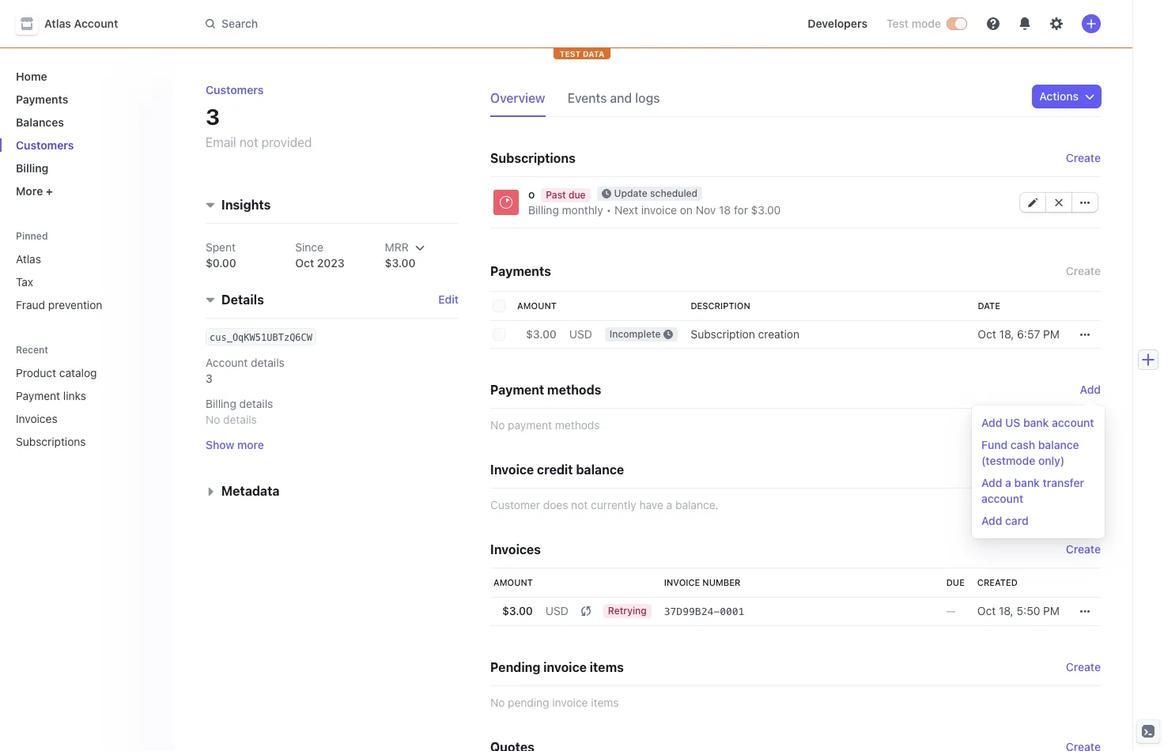 Task type: describe. For each thing, give the bounding box(es) containing it.
$3.00 down mrr
[[385, 257, 416, 270]]

created
[[978, 578, 1018, 588]]

list containing o
[[481, 177, 1101, 232]]

add a bank transfer account
[[982, 476, 1085, 506]]

svg image inside 'actions' popup button
[[1086, 92, 1095, 101]]

1 vertical spatial amount
[[494, 578, 533, 588]]

1 vertical spatial items
[[591, 696, 619, 710]]

payments link
[[9, 86, 161, 112]]

events and logs
[[568, 91, 660, 105]]

links
[[63, 389, 86, 403]]

account inside 'account details 3 billing details no details'
[[206, 356, 248, 370]]

1 vertical spatial $3.00 link
[[491, 597, 539, 627]]

help image
[[987, 17, 1000, 30]]

add a bank transfer account button
[[976, 472, 1102, 510]]

details button
[[199, 284, 264, 310]]

metadata
[[222, 485, 280, 499]]

1 vertical spatial customers link
[[9, 132, 161, 158]]

nov
[[696, 203, 716, 217]]

atlas account button
[[16, 13, 134, 35]]

1 vertical spatial invoices
[[491, 543, 541, 557]]

card
[[1006, 514, 1029, 528]]

invoices link
[[9, 406, 139, 432]]

pinned
[[16, 230, 48, 242]]

more
[[237, 439, 264, 452]]

mode
[[912, 17, 942, 30]]

atlas account
[[44, 17, 118, 30]]

pinned element
[[9, 246, 161, 318]]

data
[[583, 49, 605, 59]]

0 vertical spatial methods
[[548, 383, 602, 397]]

create for subscriptions
[[1066, 151, 1101, 165]]

product
[[16, 366, 56, 380]]

fund
[[982, 438, 1008, 452]]

date
[[978, 301, 1001, 311]]

overview
[[491, 91, 546, 105]]

invoice for invoice credit balance
[[491, 463, 534, 477]]

home
[[16, 70, 47, 83]]

oct inside since oct 2023
[[295, 257, 314, 270]]

Search search field
[[196, 9, 642, 38]]

customer
[[491, 498, 540, 512]]

show more
[[206, 439, 264, 452]]

add for add card
[[982, 514, 1003, 528]]

oct for oct 18, 6:57 pm
[[978, 328, 997, 341]]

payment
[[508, 419, 552, 432]]

bank for us
[[1024, 416, 1049, 430]]

37d99b24-0001
[[664, 606, 745, 618]]

pm for oct 18, 6:57 pm
[[1044, 328, 1060, 341]]

cus_oqkw51ubtzq6cw
[[210, 333, 313, 344]]

atlas for atlas
[[16, 252, 41, 266]]

actions button
[[1034, 85, 1101, 108]]

only)
[[1039, 454, 1065, 468]]

description
[[691, 301, 751, 311]]

email
[[206, 135, 236, 150]]

actions
[[1040, 89, 1079, 103]]

add card button
[[976, 510, 1102, 532]]

add for add
[[1080, 383, 1101, 396]]

5:50
[[1017, 604, 1041, 618]]

subscriptions link
[[9, 429, 139, 455]]

provided
[[262, 135, 312, 150]]

invoice number
[[664, 578, 741, 588]]

creation
[[758, 328, 800, 341]]

no inside 'account details 3 billing details no details'
[[206, 413, 220, 427]]

tab list containing overview
[[491, 85, 682, 117]]

1 svg image from the left
[[1029, 198, 1038, 208]]

update scheduled
[[614, 188, 698, 199]]

2 vertical spatial details
[[223, 413, 257, 427]]

no payment methods
[[491, 419, 600, 432]]

events
[[568, 91, 607, 105]]

3 create from the top
[[1066, 543, 1101, 556]]

pinned navigation links element
[[9, 229, 161, 318]]

atlas for atlas account
[[44, 17, 71, 30]]

balance right adjust
[[1060, 463, 1101, 476]]

mrr
[[385, 241, 409, 254]]

0 vertical spatial amount
[[517, 301, 557, 311]]

0 vertical spatial details
[[251, 356, 285, 370]]

0 vertical spatial account
[[1052, 416, 1095, 430]]

pending invoice items
[[491, 661, 624, 675]]

account inside 'add a bank transfer account'
[[982, 492, 1024, 506]]

show more button
[[206, 438, 264, 454]]

due
[[947, 578, 965, 588]]

fraud prevention
[[16, 298, 102, 312]]

oct 18, 5:50 pm
[[978, 604, 1060, 618]]

no pending invoice items
[[491, 696, 619, 710]]

product catalog
[[16, 366, 97, 380]]

invoice credit balance
[[491, 463, 624, 477]]

1 horizontal spatial subscriptions
[[491, 151, 576, 165]]

3 svg image from the left
[[1081, 198, 1090, 208]]

18
[[719, 203, 731, 217]]

fraud
[[16, 298, 45, 312]]

account inside button
[[74, 17, 118, 30]]

0 vertical spatial customers link
[[206, 83, 264, 97]]

a inside 'add a bank transfer account'
[[1006, 476, 1012, 490]]

product catalog link
[[9, 360, 139, 386]]

does
[[543, 498, 568, 512]]

currently
[[591, 498, 637, 512]]

pending
[[491, 661, 541, 675]]

us
[[1006, 416, 1021, 430]]

and
[[610, 91, 632, 105]]

past due
[[546, 189, 586, 201]]

37d99b24-0001 link
[[658, 597, 940, 627]]

spent $0.00
[[206, 241, 236, 270]]

2 vertical spatial invoice
[[553, 696, 588, 710]]

•
[[607, 203, 612, 217]]

create button for pending invoice items
[[1066, 660, 1101, 676]]

subscriptions inside subscriptions link
[[16, 435, 86, 449]]

test data
[[560, 49, 605, 59]]

next
[[615, 203, 639, 217]]

1 vertical spatial usd link
[[539, 597, 575, 627]]

update
[[614, 188, 648, 199]]

$0.00
[[206, 257, 236, 270]]

insights button
[[199, 189, 271, 215]]

18, for 6:57
[[1000, 328, 1015, 341]]

customer does not currently have a balance.
[[491, 498, 719, 512]]

events and logs button
[[568, 85, 670, 117]]

fraud prevention link
[[9, 292, 161, 318]]

—
[[947, 604, 956, 618]]

incomplete
[[610, 328, 661, 340]]

invoice inside "list"
[[642, 203, 677, 217]]

edit
[[439, 293, 459, 307]]

no for pending invoice items
[[491, 696, 505, 710]]



Task type: vqa. For each thing, say whether or not it's contained in the screenshot.
"All payments" 'LINK'
no



Task type: locate. For each thing, give the bounding box(es) containing it.
core navigation links element
[[9, 63, 161, 204]]

atlas up home
[[44, 17, 71, 30]]

$3.00 inside "list"
[[751, 203, 781, 217]]

monthly
[[562, 203, 603, 217]]

0 vertical spatial 18,
[[1000, 328, 1015, 341]]

customers link down payments 'link'
[[9, 132, 161, 158]]

0 vertical spatial $3.00 link
[[511, 320, 563, 349]]

oct for oct 18, 5:50 pm
[[978, 604, 996, 618]]

1 vertical spatial usd
[[546, 604, 569, 618]]

overview button
[[491, 85, 555, 117]]

add inside button
[[982, 514, 1003, 528]]

1 horizontal spatial usd
[[570, 328, 592, 341]]

payment down the product
[[16, 389, 60, 403]]

create link
[[1066, 542, 1101, 558]]

1 vertical spatial subscriptions
[[16, 435, 86, 449]]

settings image
[[1051, 17, 1063, 30]]

customers inside customers 3 email not provided
[[206, 83, 264, 97]]

billing inside "list"
[[529, 203, 559, 217]]

items down 'retrying' link
[[590, 661, 624, 675]]

no for payment methods
[[491, 419, 505, 432]]

0 horizontal spatial usd
[[546, 604, 569, 618]]

pm right 6:57
[[1044, 328, 1060, 341]]

0 vertical spatial atlas
[[44, 17, 71, 30]]

add for add a bank transfer account
[[982, 476, 1003, 490]]

billing down past
[[529, 203, 559, 217]]

retrying
[[608, 605, 647, 617]]

credit
[[537, 463, 573, 477]]

tax link
[[9, 269, 161, 295]]

payments
[[16, 93, 68, 106], [491, 264, 551, 278]]

metadata button
[[199, 476, 280, 501]]

methods down payment methods
[[555, 419, 600, 432]]

invoice down update scheduled
[[642, 203, 677, 217]]

subscriptions up 'o'
[[491, 151, 576, 165]]

0 horizontal spatial invoice
[[491, 463, 534, 477]]

0 horizontal spatial subscriptions
[[16, 435, 86, 449]]

not right "email"
[[240, 135, 258, 150]]

2 3 from the top
[[206, 372, 213, 386]]

0 vertical spatial create button
[[1066, 150, 1101, 166]]

18, left 5:50
[[999, 604, 1014, 618]]

1 horizontal spatial a
[[1006, 476, 1012, 490]]

0 vertical spatial account
[[74, 17, 118, 30]]

invoice up no pending invoice items on the bottom
[[544, 661, 587, 675]]

3 inside 'account details 3 billing details no details'
[[206, 372, 213, 386]]

0 horizontal spatial customers link
[[9, 132, 161, 158]]

account down cus_oqkw51ubtzq6cw
[[206, 356, 248, 370]]

balance
[[1039, 438, 1080, 452], [576, 463, 624, 477], [1060, 463, 1101, 476]]

0001
[[720, 606, 745, 618]]

0 vertical spatial invoices
[[16, 412, 57, 426]]

1 vertical spatial methods
[[555, 419, 600, 432]]

1 pm from the top
[[1044, 328, 1060, 341]]

1 create button from the top
[[1066, 150, 1101, 166]]

1 vertical spatial billing
[[529, 203, 559, 217]]

show
[[206, 439, 234, 452]]

account up add card
[[982, 492, 1024, 506]]

create button for subscriptions
[[1066, 150, 1101, 166]]

bank for a
[[1015, 476, 1040, 490]]

invoices inside recent element
[[16, 412, 57, 426]]

0 horizontal spatial payment
[[16, 389, 60, 403]]

oct
[[295, 257, 314, 270], [978, 328, 997, 341], [978, 604, 996, 618]]

billing link
[[9, 155, 161, 181]]

balance for invoice credit balance
[[576, 463, 624, 477]]

balances
[[16, 116, 64, 129]]

account
[[74, 17, 118, 30], [206, 356, 248, 370]]

invoice up customer
[[491, 463, 534, 477]]

developers link
[[802, 11, 874, 36]]

0 vertical spatial items
[[590, 661, 624, 675]]

0 vertical spatial bank
[[1024, 416, 1049, 430]]

oct 18, 6:57 pm
[[978, 328, 1060, 341]]

2023
[[317, 257, 345, 270]]

1 horizontal spatial svg image
[[1055, 198, 1064, 208]]

1 horizontal spatial account
[[1052, 416, 1095, 430]]

0 vertical spatial not
[[240, 135, 258, 150]]

0 horizontal spatial account
[[982, 492, 1024, 506]]

a right have
[[667, 498, 673, 512]]

atlas
[[44, 17, 71, 30], [16, 252, 41, 266]]

0 horizontal spatial svg image
[[1029, 198, 1038, 208]]

transfer
[[1043, 476, 1085, 490]]

subscriptions down the invoices link
[[16, 435, 86, 449]]

atlas down pinned at left
[[16, 252, 41, 266]]

payment
[[491, 383, 545, 397], [16, 389, 60, 403]]

no left payment
[[491, 419, 505, 432]]

0 vertical spatial usd
[[570, 328, 592, 341]]

add button
[[1080, 382, 1101, 398]]

0 horizontal spatial not
[[240, 135, 258, 150]]

add inside 'add a bank transfer account'
[[982, 476, 1003, 490]]

balance.
[[676, 498, 719, 512]]

payments inside 'link'
[[16, 93, 68, 106]]

3 up "email"
[[206, 104, 220, 130]]

balance up customer does not currently have a balance.
[[576, 463, 624, 477]]

1 vertical spatial 3
[[206, 372, 213, 386]]

0 vertical spatial invoice
[[491, 463, 534, 477]]

notifications image
[[1019, 17, 1032, 30]]

$3.00 up payment methods
[[526, 328, 557, 341]]

2 vertical spatial billing
[[206, 398, 236, 411]]

subscription
[[691, 328, 755, 341]]

subscription creation link
[[685, 320, 972, 349]]

invoices down 'payment links'
[[16, 412, 57, 426]]

1 vertical spatial oct
[[978, 328, 997, 341]]

1 horizontal spatial invoice
[[664, 578, 700, 588]]

add up add us bank account button
[[1080, 383, 1101, 396]]

invoice down 'pending invoice items' on the bottom of page
[[553, 696, 588, 710]]

2 18, from the top
[[999, 604, 1014, 618]]

details
[[251, 356, 285, 370], [239, 398, 273, 411], [223, 413, 257, 427]]

past
[[546, 189, 566, 201]]

tab list
[[491, 85, 682, 117]]

spent
[[206, 241, 236, 254]]

1 vertical spatial 18,
[[999, 604, 1014, 618]]

recent element
[[0, 360, 174, 455]]

bank inside 'add a bank transfer account'
[[1015, 476, 1040, 490]]

balances link
[[9, 109, 161, 135]]

adjust
[[1024, 463, 1057, 476]]

1 horizontal spatial customers link
[[206, 83, 264, 97]]

3 down cus_oqkw51ubtzq6cw
[[206, 372, 213, 386]]

1 vertical spatial bank
[[1015, 476, 1040, 490]]

billing inside the "core navigation links" element
[[16, 161, 49, 175]]

pm for oct 18, 5:50 pm
[[1044, 604, 1060, 618]]

0 vertical spatial 3
[[206, 104, 220, 130]]

1 vertical spatial details
[[239, 398, 273, 411]]

payment for payment methods
[[491, 383, 545, 397]]

usd
[[570, 328, 592, 341], [546, 604, 569, 618]]

add left card
[[982, 514, 1003, 528]]

$3.00 right for
[[751, 203, 781, 217]]

catalog
[[59, 366, 97, 380]]

3
[[206, 104, 220, 130], [206, 372, 213, 386]]

details up show more
[[223, 413, 257, 427]]

oct 18, 6:57 pm link
[[972, 320, 1067, 349]]

4 create from the top
[[1066, 661, 1101, 674]]

1 vertical spatial account
[[206, 356, 248, 370]]

1 vertical spatial atlas
[[16, 252, 41, 266]]

$3.00 up pending
[[502, 604, 533, 618]]

payment for payment links
[[16, 389, 60, 403]]

test mode
[[887, 17, 942, 30]]

2 vertical spatial create button
[[1066, 660, 1101, 676]]

details
[[222, 293, 264, 307]]

0 vertical spatial usd link
[[563, 320, 599, 349]]

svg image
[[1029, 198, 1038, 208], [1055, 198, 1064, 208], [1081, 198, 1090, 208]]

account down add popup button
[[1052, 416, 1095, 430]]

invoice for invoice number
[[664, 578, 700, 588]]

1 horizontal spatial not
[[571, 498, 588, 512]]

items down 'pending invoice items' on the bottom of page
[[591, 696, 619, 710]]

0 horizontal spatial customers
[[16, 138, 74, 152]]

2 pm from the top
[[1044, 604, 1060, 618]]

prevention
[[48, 298, 102, 312]]

customers inside the "core navigation links" element
[[16, 138, 74, 152]]

subscription creation
[[691, 328, 800, 341]]

2 vertical spatial oct
[[978, 604, 996, 618]]

due
[[569, 189, 586, 201]]

0 vertical spatial pm
[[1044, 328, 1060, 341]]

customers link up "email"
[[206, 83, 264, 97]]

customers down balances
[[16, 138, 74, 152]]

1 vertical spatial invoice
[[664, 578, 700, 588]]

customers up "email"
[[206, 83, 264, 97]]

payment links link
[[9, 383, 139, 409]]

18,
[[1000, 328, 1015, 341], [999, 604, 1014, 618]]

home link
[[9, 63, 161, 89]]

account up home link
[[74, 17, 118, 30]]

1 horizontal spatial customers
[[206, 83, 264, 97]]

usd up 'pending invoice items' on the bottom of page
[[546, 604, 569, 618]]

2 svg image from the left
[[1055, 198, 1064, 208]]

a down (testmode
[[1006, 476, 1012, 490]]

(testmode
[[982, 454, 1036, 468]]

0 vertical spatial oct
[[295, 257, 314, 270]]

list
[[481, 177, 1101, 232]]

add us bank account
[[982, 416, 1095, 430]]

adjust balance button
[[1024, 462, 1101, 478]]

1 vertical spatial account
[[982, 492, 1024, 506]]

add card
[[982, 514, 1029, 528]]

1 horizontal spatial atlas
[[44, 17, 71, 30]]

oct 18, 5:50 pm link
[[971, 597, 1067, 627]]

1 vertical spatial invoice
[[544, 661, 587, 675]]

18, for 5:50
[[999, 604, 1014, 618]]

3 inside customers 3 email not provided
[[206, 104, 220, 130]]

billing inside 'account details 3 billing details no details'
[[206, 398, 236, 411]]

pm inside "link"
[[1044, 604, 1060, 618]]

0 vertical spatial customers
[[206, 83, 264, 97]]

more +
[[16, 184, 53, 198]]

on
[[680, 203, 693, 217]]

0 vertical spatial payments
[[16, 93, 68, 106]]

1 vertical spatial pm
[[1044, 604, 1060, 618]]

2 create button from the top
[[1066, 260, 1101, 282]]

1 horizontal spatial account
[[206, 356, 248, 370]]

1 vertical spatial a
[[667, 498, 673, 512]]

$3.00 link up payment methods
[[511, 320, 563, 349]]

create button for payments
[[1066, 260, 1101, 282]]

bank down (testmode
[[1015, 476, 1040, 490]]

no up the show
[[206, 413, 220, 427]]

$3.00 link up pending
[[491, 597, 539, 627]]

invoice up the 37d99b24-
[[664, 578, 700, 588]]

svg image
[[1086, 92, 1095, 101], [1081, 198, 1090, 208], [1081, 330, 1090, 340], [1081, 607, 1090, 617]]

pending
[[508, 696, 550, 710]]

0 vertical spatial invoice
[[642, 203, 677, 217]]

1 vertical spatial customers
[[16, 138, 74, 152]]

no left pending
[[491, 696, 505, 710]]

account details 3 billing details no details
[[206, 356, 285, 427]]

atlas inside atlas account button
[[44, 17, 71, 30]]

account
[[1052, 416, 1095, 430], [982, 492, 1024, 506]]

$3.00 link
[[511, 320, 563, 349], [491, 597, 539, 627]]

not inside customers 3 email not provided
[[240, 135, 258, 150]]

0 vertical spatial subscriptions
[[491, 151, 576, 165]]

billing for billing monthly • next invoice on nov 18 for $3.00
[[529, 203, 559, 217]]

billing up the show
[[206, 398, 236, 411]]

balance for fund cash balance (testmode only)
[[1039, 438, 1080, 452]]

svg image inside "list"
[[1081, 198, 1090, 208]]

1 vertical spatial create button
[[1066, 260, 1101, 282]]

billing
[[16, 161, 49, 175], [529, 203, 559, 217], [206, 398, 236, 411]]

0 horizontal spatial payments
[[16, 93, 68, 106]]

payment inside recent element
[[16, 389, 60, 403]]

0 horizontal spatial account
[[74, 17, 118, 30]]

balance up the 'only)'
[[1039, 438, 1080, 452]]

pm right 5:50
[[1044, 604, 1060, 618]]

18, left 6:57
[[1000, 328, 1015, 341]]

1 horizontal spatial payments
[[491, 264, 551, 278]]

1 18, from the top
[[1000, 328, 1015, 341]]

for
[[734, 203, 748, 217]]

methods up no payment methods
[[548, 383, 602, 397]]

tax
[[16, 275, 33, 289]]

subscriptions
[[491, 151, 576, 165], [16, 435, 86, 449]]

add left us
[[982, 416, 1003, 430]]

2 horizontal spatial billing
[[529, 203, 559, 217]]

insights
[[222, 198, 271, 212]]

create for payments
[[1066, 264, 1101, 278]]

edit button
[[439, 292, 459, 308]]

0 horizontal spatial billing
[[16, 161, 49, 175]]

billing for billing
[[16, 161, 49, 175]]

balance inside "fund cash balance (testmode only)"
[[1039, 438, 1080, 452]]

1 horizontal spatial payment
[[491, 383, 545, 397]]

atlas inside atlas link
[[16, 252, 41, 266]]

0 vertical spatial a
[[1006, 476, 1012, 490]]

0 horizontal spatial a
[[667, 498, 673, 512]]

oct down date
[[978, 328, 997, 341]]

payments down 'o'
[[491, 264, 551, 278]]

+
[[46, 184, 53, 198]]

details up the more
[[239, 398, 273, 411]]

1 horizontal spatial invoices
[[491, 543, 541, 557]]

have
[[640, 498, 664, 512]]

usd left incomplete
[[570, 328, 592, 341]]

since oct 2023
[[295, 241, 345, 270]]

1 vertical spatial not
[[571, 498, 588, 512]]

o
[[529, 188, 535, 201]]

6:57
[[1018, 328, 1041, 341]]

add down (testmode
[[982, 476, 1003, 490]]

1 create from the top
[[1066, 151, 1101, 165]]

invoices down customer
[[491, 543, 541, 557]]

0 horizontal spatial invoices
[[16, 412, 57, 426]]

customers for customers
[[16, 138, 74, 152]]

methods
[[548, 383, 602, 397], [555, 419, 600, 432]]

oct down since
[[295, 257, 314, 270]]

Search text field
[[196, 9, 642, 38]]

bank right us
[[1024, 416, 1049, 430]]

add for add us bank account
[[982, 416, 1003, 430]]

$3.00
[[751, 203, 781, 217], [385, 257, 416, 270], [526, 328, 557, 341], [502, 604, 533, 618]]

3 create button from the top
[[1066, 660, 1101, 676]]

2 create from the top
[[1066, 264, 1101, 278]]

test
[[887, 17, 909, 30]]

1 vertical spatial payments
[[491, 264, 551, 278]]

0 vertical spatial billing
[[16, 161, 49, 175]]

recent navigation links element
[[0, 343, 174, 455]]

not right does
[[571, 498, 588, 512]]

usd link left incomplete
[[563, 320, 599, 349]]

0 horizontal spatial atlas
[[16, 252, 41, 266]]

usd link up 'pending invoice items' on the bottom of page
[[539, 597, 575, 627]]

2 horizontal spatial svg image
[[1081, 198, 1090, 208]]

create for pending invoice items
[[1066, 661, 1101, 674]]

amount
[[517, 301, 557, 311], [494, 578, 533, 588]]

billing monthly • next invoice on nov 18 for $3.00
[[529, 203, 781, 217]]

add
[[1080, 383, 1101, 396], [982, 416, 1003, 430], [982, 476, 1003, 490], [982, 514, 1003, 528]]

billing up more +
[[16, 161, 49, 175]]

1 horizontal spatial billing
[[206, 398, 236, 411]]

customers link
[[206, 83, 264, 97], [9, 132, 161, 158]]

— link
[[940, 597, 971, 627]]

oct down created
[[978, 604, 996, 618]]

fund cash balance (testmode only) button
[[976, 434, 1102, 472]]

details down cus_oqkw51ubtzq6cw
[[251, 356, 285, 370]]

customers for customers 3 email not provided
[[206, 83, 264, 97]]

payment links
[[16, 389, 86, 403]]

cus_oqkw51ubtzq6cw button
[[210, 330, 313, 345]]

not
[[240, 135, 258, 150], [571, 498, 588, 512]]

18, inside oct 18, 6:57 pm link
[[1000, 328, 1015, 341]]

1 3 from the top
[[206, 104, 220, 130]]

oct inside "link"
[[978, 604, 996, 618]]

payment up payment
[[491, 383, 545, 397]]

payments up balances
[[16, 93, 68, 106]]

18, inside the oct 18, 5:50 pm "link"
[[999, 604, 1014, 618]]



